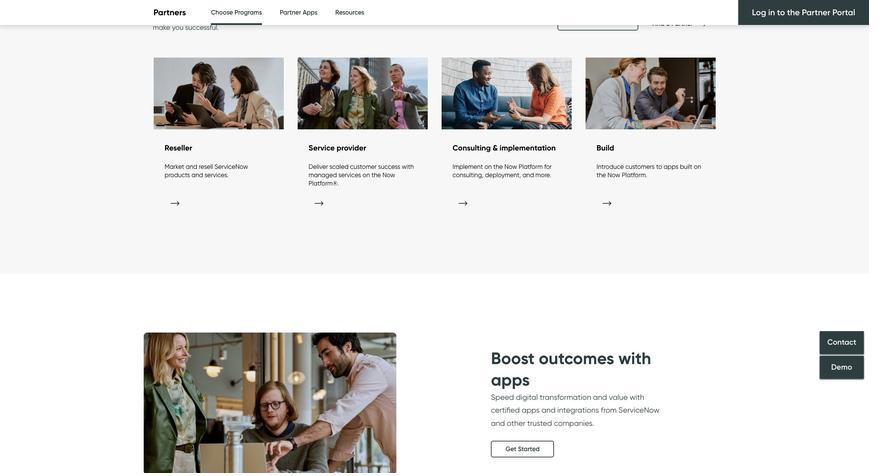 Task type: describe. For each thing, give the bounding box(es) containing it.
and down certified
[[491, 419, 505, 428]]

now inside deliver scaled customer success with managed services on the now platform®.
[[383, 172, 395, 179]]

market and resell servicenow products and services.
[[165, 163, 248, 179]]

get started
[[506, 446, 540, 453]]

managed
[[309, 172, 337, 179]]

partner apps
[[280, 9, 318, 16]]

to inside the discover greater flexibility, new incentives, and a better experience, all designed to make you successful.
[[407, 11, 414, 20]]

boost
[[491, 348, 535, 369]]

and inside implement on the now platform for consulting, deployment, and more.
[[523, 172, 534, 179]]

in
[[769, 7, 775, 17]]

implementation
[[500, 143, 556, 153]]

service provider
[[309, 143, 366, 153]]

consulting & implementation
[[453, 143, 556, 153]]

services.
[[205, 172, 229, 179]]

discover
[[153, 11, 180, 20]]

with inside deliver scaled customer success with managed services on the now platform®.
[[402, 163, 414, 171]]

get
[[506, 446, 517, 453]]

you
[[172, 23, 184, 32]]

make
[[153, 23, 170, 32]]

2 horizontal spatial partner
[[802, 7, 831, 17]]

on inside introduce customers to apps built on the now platform.
[[694, 163, 701, 171]]

built
[[680, 163, 693, 171]]

servicenow inside market and resell servicenow products and services.
[[215, 163, 248, 171]]

choose programs
[[211, 9, 262, 16]]

outcomes
[[539, 348, 614, 369]]

contact link
[[820, 331, 864, 354]]

reseller
[[165, 143, 192, 153]]

deployment,
[[485, 172, 521, 179]]

started
[[518, 446, 540, 453]]

the inside introduce customers to apps built on the now platform.
[[597, 172, 606, 179]]

servicenow inside boost outcomes with apps speed digital transformation and value with certified apps and integrations from servicenow and other trusted companies.
[[619, 406, 660, 415]]

log in to the partner portal
[[752, 7, 855, 17]]

products
[[165, 172, 190, 179]]

now inside introduce customers to apps built on the now platform.
[[608, 172, 620, 179]]

discover greater flexibility, new incentives, and a better experience, all designed to make you successful.
[[153, 11, 414, 32]]

on inside deliver scaled customer success with managed services on the now platform®.
[[363, 172, 370, 179]]

certified
[[491, 406, 520, 415]]

scaled
[[330, 163, 349, 171]]

better
[[307, 11, 327, 20]]

successful.
[[185, 23, 219, 32]]

the inside deliver scaled customer success with managed services on the now platform®.
[[372, 172, 381, 179]]

0 horizontal spatial partner
[[280, 9, 301, 16]]

platform
[[519, 163, 543, 171]]

log
[[752, 7, 766, 17]]

2 vertical spatial with
[[630, 393, 644, 402]]

to for log
[[777, 7, 785, 17]]

new
[[237, 11, 250, 20]]

and down resell
[[192, 172, 203, 179]]

resources
[[335, 9, 364, 16]]

customers
[[626, 163, 655, 171]]

and inside the discover greater flexibility, new incentives, and a better experience, all designed to make you successful.
[[287, 11, 299, 20]]

contact
[[828, 338, 857, 347]]

to for introduce
[[656, 163, 662, 171]]

greater
[[182, 11, 205, 20]]

provider
[[337, 143, 366, 153]]

transformation
[[540, 393, 591, 402]]

1 vertical spatial with
[[619, 348, 651, 369]]

experience,
[[328, 11, 365, 20]]

choose programs link
[[211, 0, 262, 27]]

introduce
[[597, 163, 624, 171]]



Task type: vqa. For each thing, say whether or not it's contained in the screenshot.
'"' within the Your Privacy Rights " page.
no



Task type: locate. For each thing, give the bounding box(es) containing it.
other
[[507, 419, 526, 428]]

services
[[339, 172, 361, 179]]

0 vertical spatial apps
[[664, 163, 679, 171]]

programs
[[235, 9, 262, 16]]

partner apps link
[[280, 0, 318, 25]]

the down customer
[[372, 172, 381, 179]]

more.
[[536, 172, 551, 179]]

now down success
[[383, 172, 395, 179]]

get started link
[[491, 441, 554, 458]]

partner left portal
[[802, 7, 831, 17]]

a right find
[[666, 20, 670, 27]]

demo link
[[820, 356, 864, 379]]

the right in
[[787, 7, 800, 17]]

the up "deployment," on the top
[[494, 163, 503, 171]]

deliver
[[309, 163, 328, 171]]

1 vertical spatial apps
[[491, 370, 530, 391]]

to
[[777, 7, 785, 17], [407, 11, 414, 20], [656, 163, 662, 171]]

a inside the discover greater flexibility, new incentives, and a better experience, all designed to make you successful.
[[301, 11, 306, 20]]

from
[[601, 406, 617, 415]]

with
[[402, 163, 414, 171], [619, 348, 651, 369], [630, 393, 644, 402]]

apps down digital on the bottom right
[[522, 406, 540, 415]]

platform®.
[[309, 180, 339, 187]]

2 horizontal spatial now
[[608, 172, 620, 179]]

now inside implement on the now platform for consulting, deployment, and more.
[[505, 163, 517, 171]]

to right "designed"
[[407, 11, 414, 20]]

the
[[787, 7, 800, 17], [494, 163, 503, 171], [372, 172, 381, 179], [597, 172, 606, 179]]

the down introduce
[[597, 172, 606, 179]]

and up the 'trusted'
[[542, 406, 556, 415]]

for
[[544, 163, 552, 171]]

flexibility,
[[207, 11, 235, 20]]

resources link
[[335, 0, 364, 25]]

implement on the now platform for consulting, deployment, and more.
[[453, 163, 552, 179]]

on down customer
[[363, 172, 370, 179]]

1 horizontal spatial to
[[656, 163, 662, 171]]

build
[[597, 143, 614, 153]]

partners
[[154, 7, 186, 17]]

incentives,
[[252, 11, 285, 20]]

platform.
[[622, 172, 647, 179]]

0 horizontal spatial now
[[383, 172, 395, 179]]

to right in
[[777, 7, 785, 17]]

digital
[[516, 393, 538, 402]]

&
[[493, 143, 498, 153]]

now
[[505, 163, 517, 171], [383, 172, 395, 179], [608, 172, 620, 179]]

customer
[[350, 163, 377, 171]]

implement
[[453, 163, 483, 171]]

1 horizontal spatial servicenow
[[619, 406, 660, 415]]

0 vertical spatial servicenow
[[215, 163, 248, 171]]

success
[[378, 163, 400, 171]]

apps for customers
[[664, 163, 679, 171]]

on inside implement on the now platform for consulting, deployment, and more.
[[485, 163, 492, 171]]

1 horizontal spatial now
[[505, 163, 517, 171]]

0 horizontal spatial to
[[407, 11, 414, 20]]

a left better
[[301, 11, 306, 20]]

apps up speed
[[491, 370, 530, 391]]

1 horizontal spatial on
[[485, 163, 492, 171]]

0 horizontal spatial a
[[301, 11, 306, 20]]

service
[[309, 143, 335, 153]]

integrations
[[558, 406, 599, 415]]

the inside log in to the partner portal link
[[787, 7, 800, 17]]

resell
[[199, 163, 213, 171]]

0 horizontal spatial on
[[363, 172, 370, 179]]

2 horizontal spatial on
[[694, 163, 701, 171]]

0 vertical spatial with
[[402, 163, 414, 171]]

servicenow down value
[[619, 406, 660, 415]]

and down platform
[[523, 172, 534, 179]]

boost outcomes with apps speed digital transformation and value with certified apps and integrations from servicenow and other trusted companies.
[[491, 348, 660, 428]]

find a partner
[[652, 20, 695, 27]]

on
[[485, 163, 492, 171], [694, 163, 701, 171], [363, 172, 370, 179]]

designed
[[376, 11, 405, 20]]

apps inside introduce customers to apps built on the now platform.
[[664, 163, 679, 171]]

now up "deployment," on the top
[[505, 163, 517, 171]]

partner right find
[[672, 20, 693, 27]]

portal
[[833, 7, 855, 17]]

value
[[609, 393, 628, 402]]

speed
[[491, 393, 514, 402]]

1 vertical spatial servicenow
[[619, 406, 660, 415]]

consulting,
[[453, 172, 484, 179]]

to inside introduce customers to apps built on the now platform.
[[656, 163, 662, 171]]

servicenow
[[215, 163, 248, 171], [619, 406, 660, 415]]

introduce customers to apps built on the now platform.
[[597, 163, 701, 179]]

companies.
[[554, 419, 594, 428]]

demo
[[832, 363, 853, 372]]

the inside implement on the now platform for consulting, deployment, and more.
[[494, 163, 503, 171]]

a
[[301, 11, 306, 20], [666, 20, 670, 27]]

partner
[[802, 7, 831, 17], [280, 9, 301, 16], [672, 20, 693, 27]]

to right customers
[[656, 163, 662, 171]]

partner left apps
[[280, 9, 301, 16]]

on right built
[[694, 163, 701, 171]]

servicenow up services.
[[215, 163, 248, 171]]

apps
[[303, 9, 318, 16]]

on up "deployment," on the top
[[485, 163, 492, 171]]

choose
[[211, 9, 233, 16]]

1 horizontal spatial a
[[666, 20, 670, 27]]

and left resell
[[186, 163, 197, 171]]

1 horizontal spatial partner
[[672, 20, 693, 27]]

log in to the partner portal link
[[738, 0, 869, 25]]

2 horizontal spatial to
[[777, 7, 785, 17]]

deliver scaled customer success with managed services on the now platform®.
[[309, 163, 414, 187]]

find a partner link
[[652, 20, 716, 27]]

find
[[652, 20, 665, 27]]

2 vertical spatial apps
[[522, 406, 540, 415]]

and up from
[[593, 393, 607, 402]]

now down introduce
[[608, 172, 620, 179]]

consulting
[[453, 143, 491, 153]]

market
[[165, 163, 184, 171]]

0 horizontal spatial servicenow
[[215, 163, 248, 171]]

apps
[[664, 163, 679, 171], [491, 370, 530, 391], [522, 406, 540, 415]]

apps left built
[[664, 163, 679, 171]]

a woman looking at a laptop computer image
[[140, 274, 400, 473]]

trusted
[[527, 419, 552, 428]]

all
[[367, 11, 374, 20]]

and left apps
[[287, 11, 299, 20]]

apps for outcomes
[[491, 370, 530, 391]]

and
[[287, 11, 299, 20], [186, 163, 197, 171], [192, 172, 203, 179], [523, 172, 534, 179], [593, 393, 607, 402], [542, 406, 556, 415], [491, 419, 505, 428]]



